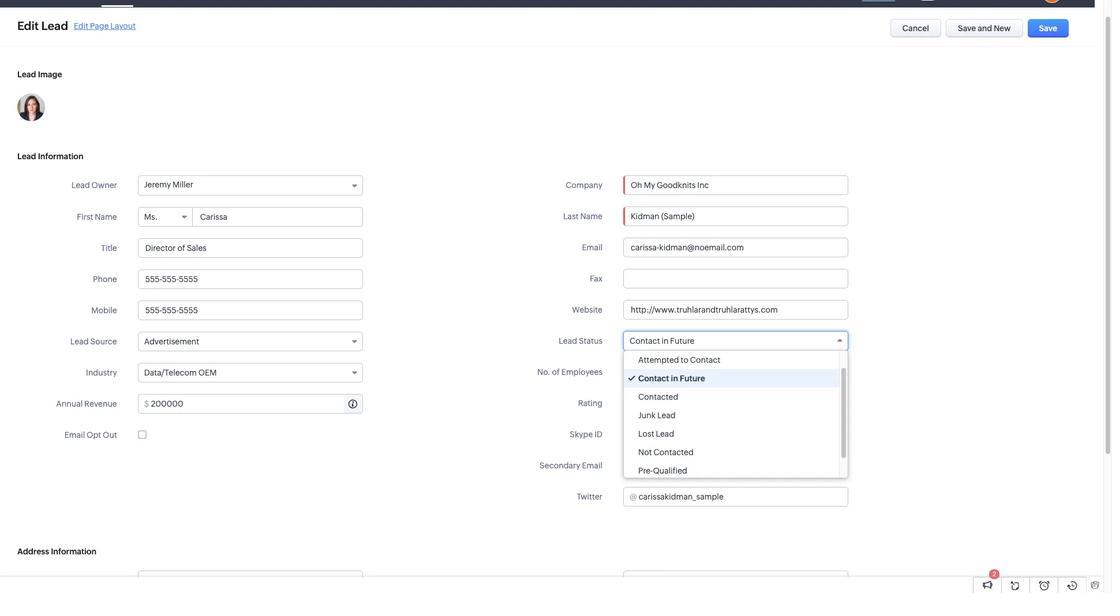 Task type: locate. For each thing, give the bounding box(es) containing it.
search element
[[942, 0, 966, 8]]

contacted up qualified
[[654, 448, 694, 457]]

None text field
[[624, 176, 848, 195], [624, 207, 849, 226], [193, 208, 362, 226], [138, 238, 363, 258], [624, 269, 849, 289], [138, 270, 363, 289], [624, 363, 849, 382], [624, 425, 849, 445], [624, 456, 849, 476], [639, 488, 848, 506], [624, 571, 849, 591], [624, 176, 848, 195], [624, 207, 849, 226], [193, 208, 362, 226], [138, 238, 363, 258], [624, 269, 849, 289], [138, 270, 363, 289], [624, 363, 849, 382], [624, 425, 849, 445], [624, 456, 849, 476], [639, 488, 848, 506], [624, 571, 849, 591]]

miller
[[173, 180, 193, 189]]

0 vertical spatial in
[[662, 337, 669, 346]]

employees
[[562, 368, 603, 377]]

status
[[579, 337, 603, 346]]

future up to
[[670, 337, 695, 346]]

revenue
[[84, 400, 117, 409]]

name for last name
[[581, 212, 603, 221]]

ms.
[[144, 212, 158, 222]]

in inside option
[[671, 374, 678, 383]]

0 vertical spatial future
[[670, 337, 695, 346]]

Advertisement field
[[138, 332, 363, 352]]

future down to
[[680, 374, 705, 383]]

twitter
[[577, 493, 603, 502]]

1 horizontal spatial in
[[671, 374, 678, 383]]

2 vertical spatial contact
[[639, 374, 669, 383]]

1 horizontal spatial edit
[[74, 21, 88, 30]]

None field
[[624, 176, 848, 195]]

0 vertical spatial information
[[38, 152, 83, 161]]

future inside field
[[670, 337, 695, 346]]

name
[[581, 212, 603, 221], [95, 212, 117, 222]]

2 save from the left
[[1040, 24, 1058, 33]]

secondary
[[540, 461, 581, 471]]

Data/Telecom OEM field
[[138, 363, 363, 383]]

information right address
[[51, 547, 96, 557]]

contacted inside option
[[654, 448, 694, 457]]

city
[[588, 576, 603, 585]]

1 vertical spatial contacted
[[654, 448, 694, 457]]

contact down attempted
[[639, 374, 669, 383]]

0 vertical spatial contact
[[630, 337, 660, 346]]

lost lead option
[[624, 425, 840, 443]]

None text field
[[624, 238, 849, 258], [624, 300, 849, 320], [138, 301, 363, 320], [151, 395, 362, 413], [138, 571, 363, 591], [624, 238, 849, 258], [624, 300, 849, 320], [138, 301, 363, 320], [151, 395, 362, 413], [138, 571, 363, 591]]

lead information
[[17, 152, 83, 161]]

edit left page
[[74, 21, 88, 30]]

address
[[17, 547, 49, 557]]

secondary email
[[540, 461, 603, 471]]

information up "lead owner"
[[38, 152, 83, 161]]

first
[[77, 212, 93, 222]]

contact right to
[[690, 356, 721, 365]]

owner
[[92, 181, 117, 190]]

in up attempted
[[662, 337, 669, 346]]

0 vertical spatial contact in future
[[630, 337, 695, 346]]

setup element
[[1013, 0, 1036, 8]]

1 vertical spatial contact in future
[[639, 374, 705, 383]]

title
[[101, 244, 117, 253]]

lead
[[41, 19, 68, 32], [17, 70, 36, 79], [17, 152, 36, 161], [71, 181, 90, 190], [559, 337, 577, 346], [70, 337, 89, 346], [658, 411, 676, 420], [656, 430, 675, 439]]

advertisement
[[144, 337, 199, 346]]

contact up attempted
[[630, 337, 660, 346]]

contact in future
[[630, 337, 695, 346], [639, 374, 705, 383]]

1 horizontal spatial save
[[1040, 24, 1058, 33]]

image image
[[17, 94, 45, 121]]

list box
[[624, 351, 848, 480]]

1 vertical spatial future
[[680, 374, 705, 383]]

email opt out
[[64, 431, 117, 440]]

future inside option
[[680, 374, 705, 383]]

lead down image
[[17, 152, 36, 161]]

jeremy
[[144, 180, 171, 189]]

0 vertical spatial email
[[582, 243, 603, 252]]

and
[[978, 24, 993, 33]]

1 vertical spatial information
[[51, 547, 96, 557]]

name right last
[[581, 212, 603, 221]]

contacted
[[639, 393, 679, 402], [654, 448, 694, 457]]

contact
[[630, 337, 660, 346], [690, 356, 721, 365], [639, 374, 669, 383]]

phone
[[93, 275, 117, 284]]

save down profile image
[[1040, 24, 1058, 33]]

data/telecom
[[144, 368, 197, 378]]

not contacted option
[[624, 443, 840, 462]]

name for first name
[[95, 212, 117, 222]]

email left opt at the bottom
[[64, 431, 85, 440]]

contact in future up attempted
[[630, 337, 695, 346]]

future
[[670, 337, 695, 346], [680, 374, 705, 383]]

website
[[572, 305, 603, 315]]

not contacted
[[639, 448, 694, 457]]

save for save
[[1040, 24, 1058, 33]]

save for save and new
[[958, 24, 977, 33]]

lead image
[[17, 70, 62, 79]]

name right first in the left of the page
[[95, 212, 117, 222]]

0 horizontal spatial name
[[95, 212, 117, 222]]

lead source
[[70, 337, 117, 346]]

email up "twitter"
[[582, 461, 603, 471]]

1 horizontal spatial name
[[581, 212, 603, 221]]

save button
[[1028, 19, 1069, 38]]

annual
[[56, 400, 83, 409]]

1 vertical spatial email
[[64, 431, 85, 440]]

email for email
[[582, 243, 603, 252]]

junk lead
[[639, 411, 676, 420]]

in down attempted to contact
[[671, 374, 678, 383]]

save left and
[[958, 24, 977, 33]]

0 horizontal spatial in
[[662, 337, 669, 346]]

edit page layout link
[[74, 21, 136, 30]]

0 horizontal spatial save
[[958, 24, 977, 33]]

contact in future down attempted to contact
[[639, 374, 705, 383]]

information
[[38, 152, 83, 161], [51, 547, 96, 557]]

lead left source
[[70, 337, 89, 346]]

create menu element
[[914, 0, 942, 7]]

lead left owner
[[71, 181, 90, 190]]

edit inside edit lead edit page layout
[[74, 21, 88, 30]]

0 vertical spatial contacted
[[639, 393, 679, 402]]

not
[[639, 448, 652, 457]]

save
[[958, 24, 977, 33], [1040, 24, 1058, 33]]

2 vertical spatial email
[[582, 461, 603, 471]]

1 save from the left
[[958, 24, 977, 33]]

email up the "fax"
[[582, 243, 603, 252]]

contacted option
[[624, 388, 840, 406]]

in
[[662, 337, 669, 346], [671, 374, 678, 383]]

page
[[90, 21, 109, 30]]

edit
[[17, 19, 39, 32], [74, 21, 88, 30]]

contact inside field
[[630, 337, 660, 346]]

edit up lead image
[[17, 19, 39, 32]]

contacted up junk lead
[[639, 393, 679, 402]]

email
[[582, 243, 603, 252], [64, 431, 85, 440], [582, 461, 603, 471]]

1 vertical spatial in
[[671, 374, 678, 383]]



Task type: describe. For each thing, give the bounding box(es) containing it.
edit lead edit page layout
[[17, 19, 136, 32]]

@
[[630, 493, 637, 502]]

attempted to contact
[[639, 356, 721, 365]]

fax
[[590, 274, 603, 283]]

skype
[[570, 430, 593, 439]]

contacted inside option
[[639, 393, 679, 402]]

save and new button
[[946, 19, 1023, 38]]

of
[[552, 368, 560, 377]]

pre-
[[639, 467, 653, 476]]

lead up not contacted
[[656, 430, 675, 439]]

0 horizontal spatial edit
[[17, 19, 39, 32]]

last name
[[564, 212, 603, 221]]

1 vertical spatial contact
[[690, 356, 721, 365]]

attempted
[[639, 356, 679, 365]]

junk lead option
[[624, 406, 840, 425]]

contact in future inside contact in future option
[[639, 374, 705, 383]]

save and new
[[958, 24, 1011, 33]]

junk
[[639, 411, 656, 420]]

last
[[564, 212, 579, 221]]

to
[[681, 356, 689, 365]]

skype id
[[570, 430, 603, 439]]

contact in future option
[[624, 370, 840, 388]]

opt
[[87, 431, 101, 440]]

in inside field
[[662, 337, 669, 346]]

pre-qualified
[[639, 467, 688, 476]]

no.
[[538, 368, 551, 377]]

out
[[103, 431, 117, 440]]

lead owner
[[71, 181, 117, 190]]

lead status
[[559, 337, 603, 346]]

mobile
[[91, 306, 117, 315]]

first name
[[77, 212, 117, 222]]

cancel button
[[891, 19, 942, 38]]

annual revenue
[[56, 400, 117, 409]]

$
[[144, 400, 149, 409]]

pre-qualified option
[[624, 462, 840, 480]]

lost
[[639, 430, 655, 439]]

information for lead information
[[38, 152, 83, 161]]

data/telecom oem
[[144, 368, 217, 378]]

new
[[994, 24, 1011, 33]]

oem
[[198, 368, 217, 378]]

lost lead
[[639, 430, 675, 439]]

jeremy miller
[[144, 180, 193, 189]]

address information
[[17, 547, 96, 557]]

attempted to contact option
[[624, 351, 840, 370]]

profile image
[[1036, 0, 1069, 7]]

source
[[90, 337, 117, 346]]

lead left image
[[17, 70, 36, 79]]

street
[[94, 576, 117, 585]]

list box containing attempted to contact
[[624, 351, 848, 480]]

layout
[[111, 21, 136, 30]]

no. of employees
[[538, 368, 603, 377]]

email for email opt out
[[64, 431, 85, 440]]

Ms. field
[[138, 208, 193, 226]]

marketplace element
[[990, 0, 1013, 7]]

lead left the status
[[559, 337, 577, 346]]

Contact in Future field
[[624, 331, 849, 351]]

qualified
[[653, 467, 688, 476]]

cancel
[[903, 24, 930, 33]]

contact in future inside contact in future field
[[630, 337, 695, 346]]

information for address information
[[51, 547, 96, 557]]

lead right junk
[[658, 411, 676, 420]]

2
[[993, 571, 997, 578]]

rating
[[578, 399, 603, 408]]

company
[[566, 181, 603, 190]]

image
[[38, 70, 62, 79]]

industry
[[86, 368, 117, 378]]

id
[[595, 430, 603, 439]]

lead left page
[[41, 19, 68, 32]]



Task type: vqa. For each thing, say whether or not it's contained in the screenshot.
Search Icon
no



